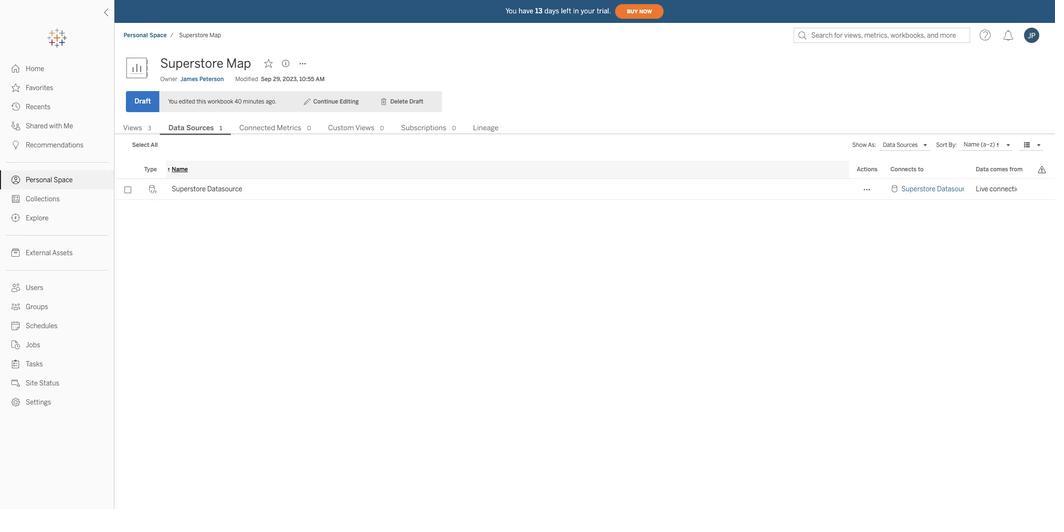 Task type: locate. For each thing, give the bounding box(es) containing it.
2 by text only_f5he34f image from the top
[[11, 141, 20, 149]]

sources inside popup button
[[897, 142, 918, 148]]

0 horizontal spatial personal
[[26, 176, 52, 184]]

1 horizontal spatial 0
[[380, 125, 384, 132]]

0 vertical spatial space
[[150, 32, 167, 39]]

sources up connects to
[[897, 142, 918, 148]]

map inside superstore map main content
[[226, 56, 251, 71]]

by text only_f5he34f image left external
[[11, 249, 20, 257]]

site status link
[[0, 374, 114, 393]]

1 vertical spatial sources
[[897, 142, 918, 148]]

by text only_f5he34f image inside favorites link
[[11, 84, 20, 92]]

sep
[[261, 76, 272, 83]]

personal
[[124, 32, 148, 39], [26, 176, 52, 184]]

1 0 from the left
[[307, 125, 311, 132]]

superstore datasource link
[[902, 179, 972, 200]]

map right /
[[210, 32, 221, 39]]

by text only_f5he34f image left recommendations at the top left
[[11, 141, 20, 149]]

recommendations
[[26, 141, 84, 149]]

by text only_f5he34f image for groups
[[11, 303, 20, 311]]

superstore down to
[[902, 185, 936, 193]]

list view image
[[1023, 141, 1032, 149]]

select
[[132, 142, 149, 148]]

1 vertical spatial personal space link
[[0, 170, 114, 189]]

data left comes at the right top of page
[[976, 166, 989, 173]]

0 vertical spatial you
[[506, 7, 517, 15]]

by text only_f5he34f image left site
[[11, 379, 20, 387]]

by text only_f5he34f image inside the recommendations link
[[11, 141, 20, 149]]

select all button
[[126, 139, 164, 151]]

by text only_f5he34f image inside "home" link
[[11, 64, 20, 73]]

by text only_f5he34f image left the collections
[[11, 195, 20, 203]]

1 vertical spatial map
[[226, 56, 251, 71]]

grid containing superstore datasource
[[115, 161, 1056, 509]]

row
[[115, 179, 1056, 200]]

by text only_f5he34f image inside explore 'link'
[[11, 214, 20, 222]]

by text only_f5he34f image inside users link
[[11, 283, 20, 292]]

by text only_f5he34f image for site status
[[11, 379, 20, 387]]

1 vertical spatial data
[[883, 142, 896, 148]]

1 vertical spatial space
[[54, 176, 73, 184]]

your
[[581, 7, 595, 15]]

9 by text only_f5he34f image from the top
[[11, 398, 20, 407]]

by text only_f5he34f image inside site status "link"
[[11, 379, 20, 387]]

0 vertical spatial data sources
[[168, 124, 214, 132]]

0 horizontal spatial data sources
[[168, 124, 214, 132]]

1 horizontal spatial personal space link
[[123, 31, 167, 39]]

by text only_f5he34f image for personal space
[[11, 176, 20, 184]]

5 by text only_f5he34f image from the top
[[11, 283, 20, 292]]

1 horizontal spatial space
[[150, 32, 167, 39]]

by text only_f5he34f image inside "schedules" link
[[11, 322, 20, 330]]

1 horizontal spatial data sources
[[883, 142, 918, 148]]

by text only_f5he34f image left favorites
[[11, 84, 20, 92]]

name left (a–z)
[[964, 141, 980, 148]]

personal inside personal space link
[[26, 176, 52, 184]]

data inside grid
[[976, 166, 989, 173]]

sort
[[936, 142, 948, 148]]

1 horizontal spatial datasource
[[937, 185, 972, 193]]

by text only_f5he34f image inside shared with me link
[[11, 122, 20, 130]]

1 horizontal spatial personal
[[124, 32, 148, 39]]

13
[[536, 7, 543, 15]]

connects
[[891, 166, 917, 173]]

connected metrics
[[239, 124, 302, 132]]

0 horizontal spatial views
[[123, 124, 142, 132]]

by text only_f5he34f image left tasks
[[11, 360, 20, 368]]

superstore
[[179, 32, 208, 39], [160, 56, 224, 71], [172, 185, 206, 193], [902, 185, 936, 193]]

by text only_f5he34f image left recents
[[11, 103, 20, 111]]

space left /
[[150, 32, 167, 39]]

explore
[[26, 214, 49, 222]]

1 horizontal spatial data
[[883, 142, 896, 148]]

3 0 from the left
[[452, 125, 456, 132]]

by text only_f5he34f image inside personal space link
[[11, 176, 20, 184]]

1 horizontal spatial superstore datasource
[[902, 185, 972, 193]]

1 horizontal spatial views
[[356, 124, 375, 132]]

you for you have 13 days left in your trial.
[[506, 7, 517, 15]]

1 vertical spatial name
[[172, 166, 188, 173]]

personal space link up the collections
[[0, 170, 114, 189]]

personal for personal space /
[[124, 32, 148, 39]]

home link
[[0, 59, 114, 78]]

1 by text only_f5he34f image from the top
[[11, 84, 20, 92]]

space up collections link
[[54, 176, 73, 184]]

1 vertical spatial superstore map
[[160, 56, 251, 71]]

0
[[307, 125, 311, 132], [380, 125, 384, 132], [452, 125, 456, 132]]

space inside main navigation. press the up and down arrow keys to access links. element
[[54, 176, 73, 184]]

0 horizontal spatial name
[[172, 166, 188, 173]]

4 by text only_f5he34f image from the top
[[11, 249, 20, 257]]

8 by text only_f5he34f image from the top
[[11, 379, 20, 387]]

superstore map
[[179, 32, 221, 39], [160, 56, 251, 71]]

data right 3
[[168, 124, 185, 132]]

data right as: on the right of the page
[[883, 142, 896, 148]]

0 vertical spatial name
[[964, 141, 980, 148]]

connected
[[239, 124, 275, 132]]

by text only_f5he34f image inside the external assets "link"
[[11, 249, 20, 257]]

you have 13 days left in your trial.
[[506, 7, 611, 15]]

0 horizontal spatial 0
[[307, 125, 311, 132]]

by text only_f5he34f image left groups at the left of page
[[11, 303, 20, 311]]

left
[[561, 7, 572, 15]]

by text only_f5he34f image inside the jobs "link"
[[11, 341, 20, 349]]

1 vertical spatial you
[[168, 98, 178, 105]]

name right type
[[172, 166, 188, 173]]

6 by text only_f5he34f image from the top
[[11, 322, 20, 330]]

by text only_f5he34f image inside collections link
[[11, 195, 20, 203]]

data sources down "edited"
[[168, 124, 214, 132]]

grid
[[115, 161, 1056, 509]]

3 by text only_f5he34f image from the top
[[11, 122, 20, 130]]

by text only_f5he34f image
[[11, 64, 20, 73], [11, 141, 20, 149], [11, 214, 20, 222], [11, 249, 20, 257], [11, 283, 20, 292], [11, 322, 20, 330], [11, 360, 20, 368]]

0 for metrics
[[307, 125, 311, 132]]

superstore up the owner james peterson
[[160, 56, 224, 71]]

superstore map inside main content
[[160, 56, 251, 71]]

recommendations link
[[0, 136, 114, 155]]

data
[[168, 124, 185, 132], [883, 142, 896, 148], [976, 166, 989, 173]]

you left have
[[506, 7, 517, 15]]

1 views from the left
[[123, 124, 142, 132]]

0 vertical spatial data
[[168, 124, 185, 132]]

data inside sub-spaces "tab list"
[[168, 124, 185, 132]]

data sources
[[168, 124, 214, 132], [883, 142, 918, 148]]

2 horizontal spatial 0
[[452, 125, 456, 132]]

personal space link left /
[[123, 31, 167, 39]]

superstore map element
[[176, 32, 224, 39]]

0 horizontal spatial data
[[168, 124, 185, 132]]

superstore right /
[[179, 32, 208, 39]]

1 vertical spatial data sources
[[883, 142, 918, 148]]

favorites
[[26, 84, 53, 92]]

0 vertical spatial personal
[[124, 32, 148, 39]]

0 horizontal spatial datasource
[[207, 185, 242, 193]]

by text only_f5he34f image
[[11, 84, 20, 92], [11, 103, 20, 111], [11, 122, 20, 130], [11, 176, 20, 184], [11, 195, 20, 203], [11, 303, 20, 311], [11, 341, 20, 349], [11, 379, 20, 387], [11, 398, 20, 407]]

0 horizontal spatial space
[[54, 176, 73, 184]]

data inside popup button
[[883, 142, 896, 148]]

views left 3
[[123, 124, 142, 132]]

by text only_f5he34f image left jobs
[[11, 341, 20, 349]]

sources
[[186, 124, 214, 132], [897, 142, 918, 148]]

0 horizontal spatial superstore datasource
[[172, 185, 242, 193]]

map
[[210, 32, 221, 39], [226, 56, 251, 71]]

1 by text only_f5he34f image from the top
[[11, 64, 20, 73]]

0 horizontal spatial you
[[168, 98, 178, 105]]

by text only_f5he34f image left explore
[[11, 214, 20, 222]]

3 by text only_f5he34f image from the top
[[11, 214, 20, 222]]

by text only_f5he34f image left schedules
[[11, 322, 20, 330]]

1 horizontal spatial name
[[964, 141, 980, 148]]

personal space link
[[123, 31, 167, 39], [0, 170, 114, 189]]

by text only_f5he34f image left 'settings'
[[11, 398, 20, 407]]

superstore map right /
[[179, 32, 221, 39]]

superstore map up james peterson link
[[160, 56, 251, 71]]

7 by text only_f5he34f image from the top
[[11, 360, 20, 368]]

lineage
[[473, 124, 499, 132]]

name inside dropdown button
[[964, 141, 980, 148]]

by text only_f5he34f image left shared
[[11, 122, 20, 130]]

data sources inside popup button
[[883, 142, 918, 148]]

2 superstore datasource from the left
[[902, 185, 972, 193]]

by text only_f5he34f image for recents
[[11, 103, 20, 111]]

by text only_f5he34f image inside groups link
[[11, 303, 20, 311]]

you inside superstore map main content
[[168, 98, 178, 105]]

0 right metrics
[[307, 125, 311, 132]]

data sources inside sub-spaces "tab list"
[[168, 124, 214, 132]]

by text only_f5he34f image for collections
[[11, 195, 20, 203]]

personal up workbook image
[[124, 32, 148, 39]]

by text only_f5he34f image for settings
[[11, 398, 20, 407]]

shared
[[26, 122, 48, 130]]

2 datasource from the left
[[937, 185, 972, 193]]

tasks
[[26, 360, 43, 368]]

peterson
[[200, 76, 224, 83]]

3
[[148, 125, 151, 132]]

site status
[[26, 379, 59, 387]]

5 by text only_f5he34f image from the top
[[11, 195, 20, 203]]

0 right subscriptions
[[452, 125, 456, 132]]

space for personal space
[[54, 176, 73, 184]]

actions
[[857, 166, 878, 173]]

2 horizontal spatial data
[[976, 166, 989, 173]]

0 horizontal spatial sources
[[186, 124, 214, 132]]

map up modified on the top
[[226, 56, 251, 71]]

0 vertical spatial personal space link
[[123, 31, 167, 39]]

by text only_f5he34f image inside recents link
[[11, 103, 20, 111]]

views
[[123, 124, 142, 132], [356, 124, 375, 132]]

2 by text only_f5he34f image from the top
[[11, 103, 20, 111]]

draft
[[135, 97, 151, 105]]

by text only_f5he34f image inside settings link
[[11, 398, 20, 407]]

name (a–z) button
[[960, 139, 1014, 151]]

groups link
[[0, 297, 114, 316]]

by text only_f5he34f image left personal space
[[11, 176, 20, 184]]

you left "edited"
[[168, 98, 178, 105]]

2 0 from the left
[[380, 125, 384, 132]]

1 superstore datasource from the left
[[172, 185, 242, 193]]

main navigation. press the up and down arrow keys to access links. element
[[0, 59, 114, 412]]

site
[[26, 379, 38, 387]]

by text only_f5he34f image left home
[[11, 64, 20, 73]]

by text only_f5he34f image for explore
[[11, 214, 20, 222]]

personal up the collections
[[26, 176, 52, 184]]

1 vertical spatial personal
[[26, 176, 52, 184]]

sources left 1
[[186, 124, 214, 132]]

data sources up connects
[[883, 142, 918, 148]]

by text only_f5he34f image for home
[[11, 64, 20, 73]]

0 vertical spatial superstore map
[[179, 32, 221, 39]]

schedules
[[26, 322, 58, 330]]

workbook
[[208, 98, 233, 105]]

1 horizontal spatial map
[[226, 56, 251, 71]]

0 horizontal spatial map
[[210, 32, 221, 39]]

7 by text only_f5he34f image from the top
[[11, 341, 20, 349]]

1 horizontal spatial sources
[[897, 142, 918, 148]]

me
[[64, 122, 73, 130]]

james peterson link
[[180, 75, 224, 84]]

2023,
[[283, 76, 298, 83]]

0 vertical spatial sources
[[186, 124, 214, 132]]

6 by text only_f5he34f image from the top
[[11, 303, 20, 311]]

have
[[519, 7, 534, 15]]

as:
[[868, 142, 877, 148]]

by text only_f5he34f image left users
[[11, 283, 20, 292]]

4 by text only_f5he34f image from the top
[[11, 176, 20, 184]]

2 vertical spatial data
[[976, 166, 989, 173]]

1 horizontal spatial you
[[506, 7, 517, 15]]

views right the custom
[[356, 124, 375, 132]]

by text only_f5he34f image inside tasks link
[[11, 360, 20, 368]]

0 right custom views
[[380, 125, 384, 132]]



Task type: vqa. For each thing, say whether or not it's contained in the screenshot.
Connects to at the top of the page
yes



Task type: describe. For each thing, give the bounding box(es) containing it.
by text only_f5he34f image for external assets
[[11, 249, 20, 257]]

type
[[144, 166, 157, 173]]

10:55
[[300, 76, 314, 83]]

sources inside sub-spaces "tab list"
[[186, 124, 214, 132]]

from
[[1010, 166, 1023, 173]]

sub-spaces tab list
[[115, 123, 1056, 135]]

personal space
[[26, 176, 73, 184]]

buy
[[627, 8, 638, 15]]

row containing superstore datasource
[[115, 179, 1056, 200]]

jobs link
[[0, 335, 114, 355]]

recents link
[[0, 97, 114, 116]]

data source (live) image
[[891, 185, 902, 194]]

workbook image
[[126, 54, 155, 83]]

external
[[26, 249, 51, 257]]

subscriptions
[[401, 124, 447, 132]]

/
[[170, 32, 173, 39]]

29,
[[273, 76, 281, 83]]

superstore right data source (live—embedded in workbook) image
[[172, 185, 206, 193]]

with
[[49, 122, 62, 130]]

collections link
[[0, 189, 114, 209]]

buy now button
[[615, 4, 664, 19]]

0 for views
[[380, 125, 384, 132]]

settings link
[[0, 393, 114, 412]]

name for name (a–z)
[[964, 141, 980, 148]]

connection
[[990, 185, 1024, 193]]

data source (live—embedded in workbook) image
[[148, 185, 156, 194]]

users
[[26, 284, 43, 292]]

show as:
[[853, 142, 877, 148]]

edited
[[179, 98, 195, 105]]

assets
[[52, 249, 73, 257]]

ago.
[[266, 98, 277, 105]]

status
[[39, 379, 59, 387]]

personal for personal space
[[26, 176, 52, 184]]

schedules link
[[0, 316, 114, 335]]

connects to
[[891, 166, 924, 173]]

you for you edited this workbook 40 minutes ago.
[[168, 98, 178, 105]]

select all
[[132, 142, 158, 148]]

by:
[[949, 142, 958, 148]]

by text only_f5he34f image for recommendations
[[11, 141, 20, 149]]

external assets link
[[0, 243, 114, 262]]

settings
[[26, 398, 51, 407]]

data sources button
[[880, 139, 931, 151]]

live connection
[[976, 185, 1031, 193]]

comes
[[991, 166, 1009, 173]]

recents
[[26, 103, 50, 111]]

by text only_f5he34f image for favorites
[[11, 84, 20, 92]]

0 horizontal spatial personal space link
[[0, 170, 114, 189]]

space for personal space /
[[150, 32, 167, 39]]

1 datasource from the left
[[207, 185, 242, 193]]

this
[[197, 98, 206, 105]]

in
[[573, 7, 579, 15]]

live
[[976, 185, 989, 193]]

custom views
[[328, 124, 375, 132]]

0 vertical spatial map
[[210, 32, 221, 39]]

now
[[640, 8, 652, 15]]

collections
[[26, 195, 60, 203]]

you edited this workbook 40 minutes ago.
[[168, 98, 277, 105]]

james
[[180, 76, 198, 83]]

trial.
[[597, 7, 611, 15]]

custom
[[328, 124, 354, 132]]

1
[[220, 125, 222, 132]]

home
[[26, 65, 44, 73]]

users link
[[0, 278, 114, 297]]

modified sep 29, 2023, 10:55 am
[[235, 76, 325, 83]]

by text only_f5he34f image for tasks
[[11, 360, 20, 368]]

favorites link
[[0, 78, 114, 97]]

navigation panel element
[[0, 29, 114, 412]]

minutes
[[243, 98, 264, 105]]

to
[[918, 166, 924, 173]]

by text only_f5he34f image for shared with me
[[11, 122, 20, 130]]

superstore map main content
[[115, 48, 1056, 509]]

buy now
[[627, 8, 652, 15]]

2 views from the left
[[356, 124, 375, 132]]

show
[[853, 142, 867, 148]]

(a–z)
[[981, 141, 995, 148]]

owner
[[160, 76, 178, 83]]

name (a–z)
[[964, 141, 995, 148]]

groups
[[26, 303, 48, 311]]

by text only_f5he34f image for jobs
[[11, 341, 20, 349]]

am
[[316, 76, 325, 83]]

personal space /
[[124, 32, 173, 39]]

modified
[[235, 76, 258, 83]]

tasks link
[[0, 355, 114, 374]]

sort by:
[[936, 142, 958, 148]]

Search for views, metrics, workbooks, and more text field
[[794, 28, 971, 43]]

owner james peterson
[[160, 76, 224, 83]]

shared with me link
[[0, 116, 114, 136]]

jobs
[[26, 341, 40, 349]]

external assets
[[26, 249, 73, 257]]

by text only_f5he34f image for users
[[11, 283, 20, 292]]

name for name
[[172, 166, 188, 173]]

shared with me
[[26, 122, 73, 130]]

all
[[151, 142, 158, 148]]

data comes from
[[976, 166, 1023, 173]]

explore link
[[0, 209, 114, 228]]

by text only_f5he34f image for schedules
[[11, 322, 20, 330]]

days
[[545, 7, 559, 15]]

40
[[235, 98, 242, 105]]



